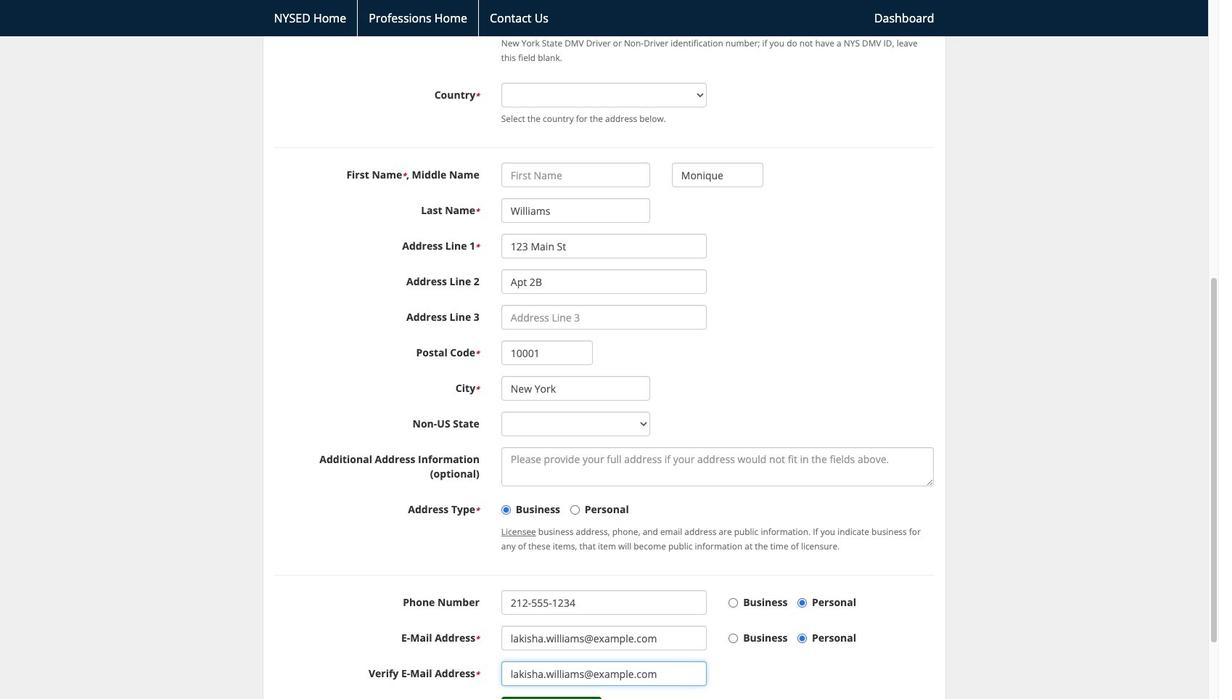 Task type: locate. For each thing, give the bounding box(es) containing it.
None radio
[[502, 506, 511, 515], [571, 506, 580, 515], [729, 634, 739, 644], [798, 634, 808, 644], [502, 506, 511, 515], [571, 506, 580, 515], [729, 634, 739, 644], [798, 634, 808, 644]]

None radio
[[729, 599, 739, 608], [798, 599, 808, 608], [729, 599, 739, 608], [798, 599, 808, 608]]

None submit
[[502, 697, 602, 699]]

Address Line 3 text field
[[502, 305, 707, 330]]



Task type: describe. For each thing, give the bounding box(es) containing it.
City text field
[[502, 376, 651, 401]]

Middle Name text field
[[672, 163, 764, 187]]

First Name text field
[[502, 163, 651, 187]]

Please re-enter your e-mail address. text field
[[502, 662, 707, 686]]

Please provide your full address if your address would not fit in the fields above. text field
[[502, 447, 935, 487]]

Last Name text field
[[502, 198, 651, 223]]

Postal Code text field
[[502, 341, 594, 365]]

Enter phone number (optional) text field
[[502, 591, 707, 615]]

ID text field
[[502, 7, 651, 32]]

Address Line 1 text field
[[502, 234, 707, 259]]

Address Line 2 text field
[[502, 270, 707, 294]]

Email text field
[[502, 626, 707, 651]]



Task type: vqa. For each thing, say whether or not it's contained in the screenshot.
Legal icon
no



